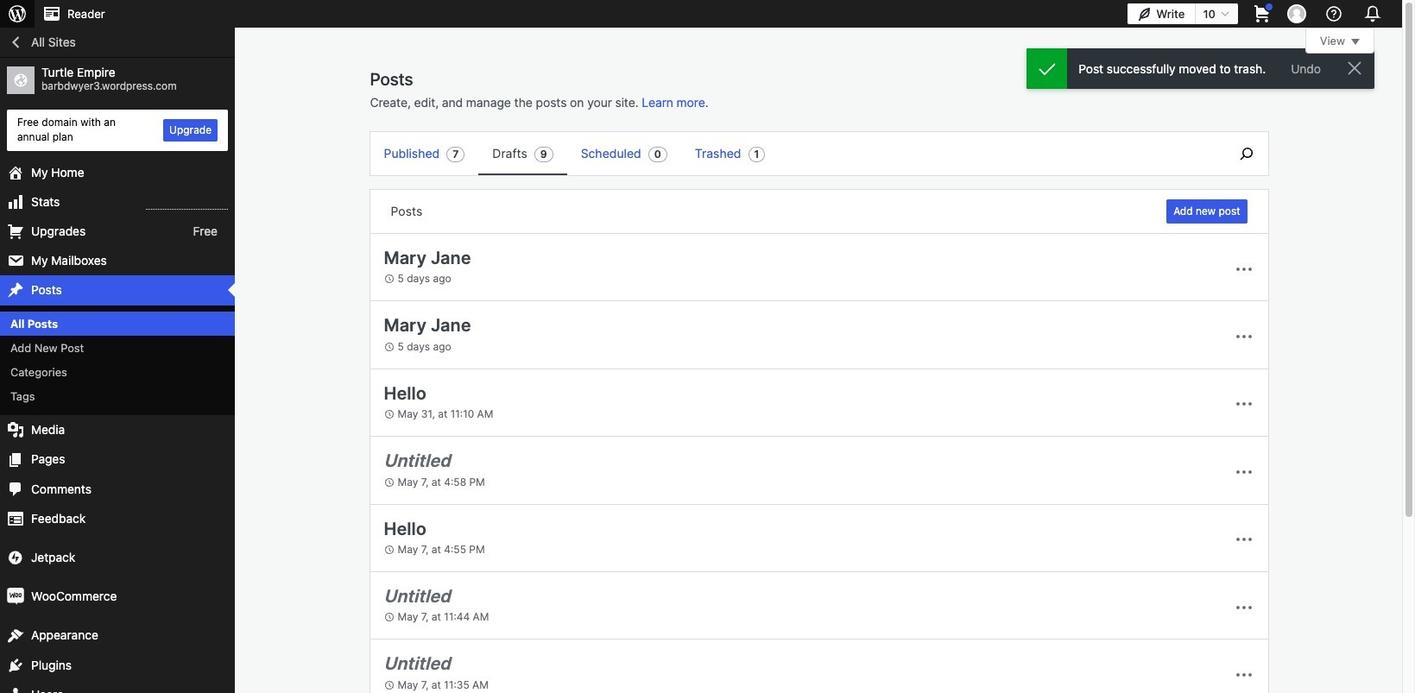 Task type: vqa. For each thing, say whether or not it's contained in the screenshot.
Block patterns 'list box'
no



Task type: locate. For each thing, give the bounding box(es) containing it.
dismiss image
[[1345, 58, 1366, 79]]

None search field
[[1225, 132, 1269, 175]]

main content
[[369, 28, 1375, 694]]

manage your notifications image
[[1361, 2, 1386, 26]]

img image
[[7, 550, 24, 567], [7, 589, 24, 606]]

2 toggle menu image from the top
[[1234, 597, 1255, 618]]

0 vertical spatial toggle menu image
[[1234, 327, 1255, 347]]

1 vertical spatial img image
[[7, 589, 24, 606]]

menu
[[370, 132, 1217, 175]]

0 vertical spatial img image
[[7, 550, 24, 567]]

toggle menu image
[[1234, 259, 1255, 280], [1234, 394, 1255, 415], [1234, 462, 1255, 483], [1234, 530, 1255, 550], [1234, 665, 1255, 686]]

3 toggle menu image from the top
[[1234, 462, 1255, 483]]

toggle menu image
[[1234, 327, 1255, 347], [1234, 597, 1255, 618]]

1 vertical spatial toggle menu image
[[1234, 597, 1255, 618]]

help image
[[1324, 3, 1345, 24]]

open search image
[[1225, 143, 1269, 164]]



Task type: describe. For each thing, give the bounding box(es) containing it.
manage your sites image
[[7, 3, 28, 24]]

notice status
[[1027, 48, 1375, 89]]

5 toggle menu image from the top
[[1234, 665, 1255, 686]]

closed image
[[1352, 39, 1361, 45]]

1 img image from the top
[[7, 550, 24, 567]]

2 toggle menu image from the top
[[1234, 394, 1255, 415]]

4 toggle menu image from the top
[[1234, 530, 1255, 550]]

1 toggle menu image from the top
[[1234, 259, 1255, 280]]

2 img image from the top
[[7, 589, 24, 606]]

1 toggle menu image from the top
[[1234, 327, 1255, 347]]

my shopping cart image
[[1253, 3, 1273, 24]]

highest hourly views 0 image
[[146, 199, 228, 210]]

my profile image
[[1288, 4, 1307, 23]]



